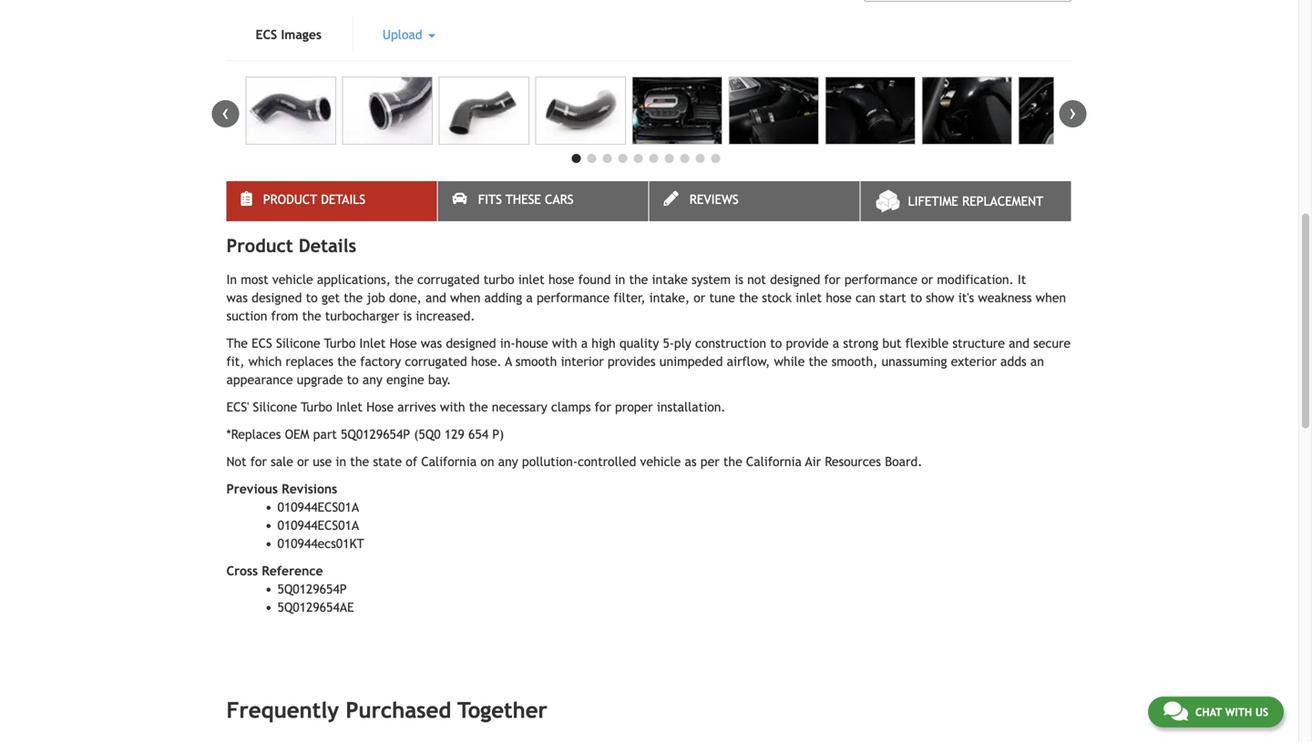 Task type: vqa. For each thing, say whether or not it's contained in the screenshot.
45%
no



Task type: describe. For each thing, give the bounding box(es) containing it.
*replaces
[[226, 428, 281, 442]]

product details inside product details link
[[263, 192, 365, 207]]

but
[[882, 336, 902, 351]]

flexible
[[905, 336, 949, 351]]

and inside in most vehicle applications, the corrugated turbo inlet hose found in the intake system is not designed for performance or modification. it was designed to get the job done, and when adding a performance filter, intake, or tune the stock inlet hose can start to show it's weakness when suction from the turbocharger is increased.
[[426, 291, 446, 305]]

bay.
[[428, 373, 451, 387]]

not
[[226, 455, 246, 469]]

start
[[879, 291, 906, 305]]

›
[[1069, 100, 1077, 125]]

it
[[1018, 273, 1026, 287]]

replaces
[[286, 355, 334, 369]]

0 vertical spatial details
[[321, 192, 365, 207]]

house
[[515, 336, 548, 351]]

oem
[[285, 428, 309, 442]]

smooth
[[515, 355, 557, 369]]

frequently purchased together
[[226, 698, 547, 724]]

adding
[[484, 291, 522, 305]]

2 es#3220437 - 010944ecs01 -  silicone turbo inlet hose - flexible silicone smooths the intake tract & hinders collapsing. the ultimate in durability! - ecs - audi volkswagen image from the left
[[342, 77, 433, 145]]

replacement
[[962, 194, 1043, 209]]

5q0129654ae
[[277, 601, 354, 615]]

intake,
[[649, 291, 690, 305]]

1 vertical spatial in
[[336, 455, 346, 469]]

p)
[[492, 428, 504, 442]]

1 vertical spatial hose
[[366, 400, 394, 415]]

interior
[[561, 355, 604, 369]]

hose.
[[471, 355, 502, 369]]

board.
[[885, 455, 922, 469]]

*replaces oem part 5q0129654p (5q0 129 654 p)
[[226, 428, 504, 442]]

‹
[[222, 100, 229, 125]]

factory
[[360, 355, 401, 369]]

in
[[226, 273, 237, 287]]

suction
[[226, 309, 267, 324]]

fits
[[478, 192, 502, 207]]

010944ecs01kt
[[277, 537, 364, 551]]

reviews
[[690, 192, 739, 207]]

ecs'
[[226, 400, 249, 415]]

part
[[313, 428, 337, 442]]

intake
[[652, 273, 688, 287]]

to inside the ecs silicone turbo inlet hose was designed in-house with a high quality 5-ply construction to provide a strong but flexible structure and secure fit, which replaces the factory corrugated hose. a smooth interior provides unimpeded airflow, while the smooth, unassuming exterior adds an appearance upgrade to any engine bay.
[[347, 373, 359, 387]]

exterior
[[951, 355, 997, 369]]

previous
[[226, 482, 278, 497]]

upload button
[[353, 17, 465, 53]]

corrugated inside the ecs silicone turbo inlet hose was designed in-house with a high quality 5-ply construction to provide a strong but flexible structure and secure fit, which replaces the factory corrugated hose. a smooth interior provides unimpeded airflow, while the smooth, unassuming exterior adds an appearance upgrade to any engine bay.
[[405, 355, 467, 369]]

ply
[[674, 336, 691, 351]]

2 california from the left
[[746, 455, 802, 469]]

upload
[[383, 27, 426, 42]]

1 california from the left
[[421, 455, 477, 469]]

1 vertical spatial is
[[403, 309, 412, 324]]

4 es#3220437 - 010944ecs01 -  silicone turbo inlet hose - flexible silicone smooths the intake tract & hinders collapsing. the ultimate in durability! - ecs - audi volkswagen image from the left
[[535, 77, 626, 145]]

smooth,
[[832, 355, 878, 369]]

tune
[[709, 291, 735, 305]]

necessary
[[492, 400, 547, 415]]

the down not
[[739, 291, 758, 305]]

revisions
[[282, 482, 337, 497]]

fit,
[[226, 355, 245, 369]]

comments image
[[1163, 701, 1188, 723]]

hose found
[[548, 273, 611, 287]]

applications,
[[317, 273, 391, 287]]

cars
[[545, 192, 574, 207]]

reference
[[262, 564, 323, 579]]

engine
[[386, 373, 424, 387]]

0 horizontal spatial to
[[306, 291, 318, 305]]

construction to
[[695, 336, 782, 351]]

6 es#3220437 - 010944ecs01 -  silicone turbo inlet hose - flexible silicone smooths the intake tract & hinders collapsing. the ultimate in durability! - ecs - audi volkswagen image from the left
[[729, 77, 819, 145]]

9 es#3220437 - 010944ecs01 -  silicone turbo inlet hose - flexible silicone smooths the intake tract & hinders collapsing. the ultimate in durability! - ecs - audi volkswagen image from the left
[[1018, 77, 1109, 145]]

the down applications,
[[344, 291, 363, 305]]

state
[[373, 455, 402, 469]]

1 vertical spatial turbo
[[301, 400, 332, 415]]

cross
[[226, 564, 258, 579]]

images
[[281, 27, 322, 42]]

was
[[421, 336, 442, 351]]

provides
[[608, 355, 656, 369]]

airflow,
[[727, 355, 770, 369]]

it's weakness
[[958, 291, 1032, 305]]

cross reference 5q0129654p 5q0129654ae
[[226, 564, 354, 615]]

lifetime replacement link
[[861, 181, 1071, 222]]

0 vertical spatial performance
[[845, 273, 918, 287]]

a inside the ecs silicone turbo inlet hose was designed in-house with a high quality 5-ply construction to provide a strong but flexible structure and secure fit, which replaces the factory corrugated hose. a smooth interior provides unimpeded airflow, while the smooth, unassuming exterior adds an appearance upgrade to any engine bay.
[[581, 336, 588, 351]]

8 es#3220437 - 010944ecs01 -  silicone turbo inlet hose - flexible silicone smooths the intake tract & hinders collapsing. the ultimate in durability! - ecs - audi volkswagen image from the left
[[922, 77, 1012, 145]]

1 when from the left
[[450, 291, 481, 305]]

the up 654
[[469, 400, 488, 415]]

arrives with
[[398, 400, 465, 415]]

any inside the ecs silicone turbo inlet hose was designed in-house with a high quality 5-ply construction to provide a strong but flexible structure and secure fit, which replaces the factory corrugated hose. a smooth interior provides unimpeded airflow, while the smooth, unassuming exterior adds an appearance upgrade to any engine bay.
[[363, 373, 383, 387]]

show
[[926, 291, 954, 305]]

done,
[[389, 291, 422, 305]]

clamps
[[551, 400, 591, 415]]

upgrade
[[297, 373, 343, 387]]

0 horizontal spatial or
[[297, 455, 309, 469]]

1 vertical spatial product
[[226, 235, 293, 257]]

the
[[226, 336, 248, 351]]

not
[[747, 273, 766, 287]]

chat with us link
[[1148, 697, 1284, 728]]

in-
[[500, 336, 515, 351]]

turbo inside the ecs silicone turbo inlet hose was designed in-house with a high quality 5-ply construction to provide a strong but flexible structure and secure fit, which replaces the factory corrugated hose. a smooth interior provides unimpeded airflow, while the smooth, unassuming exterior adds an appearance upgrade to any engine bay.
[[324, 336, 356, 351]]

1 vertical spatial performance
[[537, 291, 610, 305]]

filter,
[[614, 291, 646, 305]]

which
[[248, 355, 282, 369]]

pollution-
[[522, 455, 578, 469]]



Task type: locate. For each thing, give the bounding box(es) containing it.
0 horizontal spatial designed
[[446, 336, 496, 351]]

1 horizontal spatial california
[[746, 455, 802, 469]]

for up inlet hose can
[[824, 273, 841, 287]]

unimpeded
[[660, 355, 723, 369]]

2 horizontal spatial to
[[910, 291, 922, 305]]

product details up most
[[226, 235, 356, 257]]

turbo
[[324, 336, 356, 351], [301, 400, 332, 415]]

turbo down upgrade at the bottom of page
[[301, 400, 332, 415]]

product details up applications,
[[263, 192, 365, 207]]

or up show
[[921, 273, 933, 287]]

inlet up *replaces oem part 5q0129654p (5q0 129 654 p)
[[336, 400, 363, 415]]

0 vertical spatial and
[[426, 291, 446, 305]]

0 vertical spatial or
[[921, 273, 933, 287]]

› link
[[1059, 100, 1087, 128]]

ecs images
[[256, 27, 322, 42]]

with up interior at the top of the page
[[552, 336, 577, 351]]

1 vertical spatial corrugated
[[405, 355, 467, 369]]

for inside in most vehicle applications, the corrugated turbo inlet hose found in the intake system is not designed for performance or modification. it was designed to get the job done, and when adding a performance filter, intake, or tune the stock inlet hose can start to show it's weakness when suction from the turbocharger is increased.
[[824, 273, 841, 287]]

hose
[[390, 336, 417, 351], [366, 400, 394, 415]]

ecs inside the ecs silicone turbo inlet hose was designed in-house with a high quality 5-ply construction to provide a strong but flexible structure and secure fit, which replaces the factory corrugated hose. a smooth interior provides unimpeded airflow, while the smooth, unassuming exterior adds an appearance upgrade to any engine bay.
[[252, 336, 272, 351]]

0 vertical spatial hose
[[390, 336, 417, 351]]

ecs' silicone turbo inlet hose arrives with the necessary clamps for proper installation.
[[226, 400, 730, 415]]

silicone down the appearance
[[253, 400, 297, 415]]

an
[[1030, 355, 1044, 369]]

secure
[[1033, 336, 1071, 351]]

any
[[363, 373, 383, 387], [498, 455, 518, 469]]

2 horizontal spatial for
[[824, 273, 841, 287]]

us
[[1255, 706, 1268, 719]]

hose up *replaces oem part 5q0129654p (5q0 129 654 p)
[[366, 400, 394, 415]]

and up adds
[[1009, 336, 1030, 351]]

the right per
[[723, 455, 742, 469]]

2 vertical spatial or
[[297, 455, 309, 469]]

california right the of
[[421, 455, 477, 469]]

1 horizontal spatial designed
[[770, 273, 820, 287]]

performance up start
[[845, 273, 918, 287]]

1 vertical spatial and
[[1009, 336, 1030, 351]]

get
[[322, 291, 340, 305]]

the down the provide a
[[809, 355, 828, 369]]

inlet hose can
[[796, 291, 876, 305]]

3 es#3220437 - 010944ecs01 -  silicone turbo inlet hose - flexible silicone smooths the intake tract & hinders collapsing. the ultimate in durability! - ecs - audi volkswagen image from the left
[[439, 77, 529, 145]]

0 vertical spatial 010944ecs01a
[[277, 500, 359, 515]]

1 horizontal spatial to
[[347, 373, 359, 387]]

not for sale or use in the state of california on any pollution-controlled vehicle as per the california air resources board.
[[226, 455, 922, 469]]

010944ecs01a up 010944ecs01kt on the left bottom
[[277, 519, 359, 533]]

2 when from the left
[[1036, 291, 1066, 305]]

1 horizontal spatial is
[[735, 273, 743, 287]]

in up filter,
[[615, 273, 625, 287]]

0 vertical spatial silicone
[[276, 336, 320, 351]]

5q0129654p (5q0 129
[[341, 428, 465, 442]]

010944ecs01a down revisions
[[277, 500, 359, 515]]

in inside in most vehicle applications, the corrugated turbo inlet hose found in the intake system is not designed for performance or modification. it was designed to get the job done, and when adding a performance filter, intake, or tune the stock inlet hose can start to show it's weakness when suction from the turbocharger is increased.
[[615, 273, 625, 287]]

proper
[[615, 400, 653, 415]]

previous revisions 010944ecs01a 010944ecs01a 010944ecs01kt
[[226, 482, 364, 551]]

appearance
[[226, 373, 293, 387]]

with left us
[[1225, 706, 1252, 719]]

turbo
[[483, 273, 514, 287]]

to left get
[[306, 291, 318, 305]]

1 vertical spatial inlet
[[336, 400, 363, 415]]

with inside the ecs silicone turbo inlet hose was designed in-house with a high quality 5-ply construction to provide a strong but flexible structure and secure fit, which replaces the factory corrugated hose. a smooth interior provides unimpeded airflow, while the smooth, unassuming exterior adds an appearance upgrade to any engine bay.
[[552, 336, 577, 351]]

silicone inside the ecs silicone turbo inlet hose was designed in-house with a high quality 5-ply construction to provide a strong but flexible structure and secure fit, which replaces the factory corrugated hose. a smooth interior provides unimpeded airflow, while the smooth, unassuming exterior adds an appearance upgrade to any engine bay.
[[276, 336, 320, 351]]

when
[[450, 291, 481, 305], [1036, 291, 1066, 305]]

0 vertical spatial product details
[[263, 192, 365, 207]]

frequently
[[226, 698, 339, 724]]

strong
[[843, 336, 879, 351]]

the up filter,
[[629, 273, 648, 287]]

fits these cars
[[478, 192, 574, 207]]

air
[[805, 455, 821, 469]]

0 horizontal spatial and
[[426, 291, 446, 305]]

5-
[[663, 336, 674, 351]]

1 horizontal spatial or
[[694, 291, 705, 305]]

for right not on the left bottom of the page
[[250, 455, 267, 469]]

0 horizontal spatial vehicle
[[272, 273, 313, 287]]

0 vertical spatial ecs
[[256, 27, 277, 42]]

vehicle
[[272, 273, 313, 287], [640, 455, 681, 469]]

1 horizontal spatial performance
[[845, 273, 918, 287]]

any right the 'on'
[[498, 455, 518, 469]]

1 vertical spatial 010944ecs01a
[[277, 519, 359, 533]]

1 vertical spatial or
[[694, 291, 705, 305]]

provide a
[[786, 336, 839, 351]]

1 horizontal spatial in
[[615, 273, 625, 287]]

to
[[306, 291, 318, 305], [910, 291, 922, 305], [347, 373, 359, 387]]

structure
[[953, 336, 1005, 351]]

0 horizontal spatial is
[[403, 309, 412, 324]]

1 horizontal spatial a
[[581, 336, 588, 351]]

inlet inside the ecs silicone turbo inlet hose was designed in-house with a high quality 5-ply construction to provide a strong but flexible structure and secure fit, which replaces the factory corrugated hose. a smooth interior provides unimpeded airflow, while the smooth, unassuming exterior adds an appearance upgrade to any engine bay.
[[359, 336, 386, 351]]

es#3220437 - 010944ecs01 -  silicone turbo inlet hose - flexible silicone smooths the intake tract & hinders collapsing. the ultimate in durability! - ecs - audi volkswagen image
[[246, 77, 336, 145], [342, 77, 433, 145], [439, 77, 529, 145], [535, 77, 626, 145], [632, 77, 722, 145], [729, 77, 819, 145], [825, 77, 916, 145], [922, 77, 1012, 145], [1018, 77, 1109, 145]]

purchased
[[346, 698, 451, 724]]

lifetime
[[908, 194, 958, 209]]

in right use
[[336, 455, 346, 469]]

a
[[505, 355, 512, 369]]

0 horizontal spatial in
[[336, 455, 346, 469]]

0 vertical spatial in
[[615, 273, 625, 287]]

inlet
[[518, 273, 545, 287]]

hose inside the ecs silicone turbo inlet hose was designed in-house with a high quality 5-ply construction to provide a strong but flexible structure and secure fit, which replaces the factory corrugated hose. a smooth interior provides unimpeded airflow, while the smooth, unassuming exterior adds an appearance upgrade to any engine bay.
[[390, 336, 417, 351]]

0 horizontal spatial any
[[363, 373, 383, 387]]

2 vertical spatial for
[[250, 455, 267, 469]]

a down the inlet
[[526, 291, 533, 305]]

1 horizontal spatial when
[[1036, 291, 1066, 305]]

1 010944ecs01a from the top
[[277, 500, 359, 515]]

a up interior at the top of the page
[[581, 336, 588, 351]]

1 vertical spatial vehicle
[[640, 455, 681, 469]]

0 vertical spatial vehicle
[[272, 273, 313, 287]]

1 vertical spatial any
[[498, 455, 518, 469]]

2 010944ecs01a from the top
[[277, 519, 359, 533]]

to right upgrade at the bottom of page
[[347, 373, 359, 387]]

silicone up replaces at the top of page
[[276, 336, 320, 351]]

ecs images link
[[226, 17, 351, 53]]

performance down hose found
[[537, 291, 610, 305]]

654
[[468, 428, 488, 442]]

from
[[271, 309, 298, 324]]

0 horizontal spatial when
[[450, 291, 481, 305]]

vehicle left as
[[640, 455, 681, 469]]

was designed
[[226, 291, 302, 305]]

stock
[[762, 291, 792, 305]]

the
[[395, 273, 414, 287], [629, 273, 648, 287], [344, 291, 363, 305], [739, 291, 758, 305], [302, 309, 321, 324], [337, 355, 356, 369], [809, 355, 828, 369], [469, 400, 488, 415], [350, 455, 369, 469], [723, 455, 742, 469]]

corrugated
[[417, 273, 480, 287], [405, 355, 467, 369]]

fits these cars link
[[438, 181, 648, 222]]

0 vertical spatial designed
[[770, 273, 820, 287]]

designed up hose.
[[446, 336, 496, 351]]

1 horizontal spatial any
[[498, 455, 518, 469]]

1 vertical spatial for
[[595, 400, 611, 415]]

ecs left images
[[256, 27, 277, 42]]

for left proper
[[595, 400, 611, 415]]

a inside in most vehicle applications, the corrugated turbo inlet hose found in the intake system is not designed for performance or modification. it was designed to get the job done, and when adding a performance filter, intake, or tune the stock inlet hose can start to show it's weakness when suction from the turbocharger is increased.
[[526, 291, 533, 305]]

adds
[[1001, 355, 1027, 369]]

the up the done,
[[395, 273, 414, 287]]

these
[[506, 192, 541, 207]]

in
[[615, 273, 625, 287], [336, 455, 346, 469]]

with
[[552, 336, 577, 351], [1225, 706, 1252, 719]]

0 horizontal spatial a
[[526, 291, 533, 305]]

and up increased.
[[426, 291, 446, 305]]

product details link
[[226, 181, 437, 222]]

1 horizontal spatial for
[[595, 400, 611, 415]]

0 vertical spatial a
[[526, 291, 533, 305]]

most
[[241, 273, 268, 287]]

installation.
[[657, 400, 726, 415]]

2 horizontal spatial or
[[921, 273, 933, 287]]

1 vertical spatial with
[[1225, 706, 1252, 719]]

hose left was on the top of page
[[390, 336, 417, 351]]

1 vertical spatial details
[[299, 235, 356, 257]]

and inside the ecs silicone turbo inlet hose was designed in-house with a high quality 5-ply construction to provide a strong but flexible structure and secure fit, which replaces the factory corrugated hose. a smooth interior provides unimpeded airflow, while the smooth, unassuming exterior adds an appearance upgrade to any engine bay.
[[1009, 336, 1030, 351]]

together
[[458, 698, 547, 724]]

vehicle up was designed
[[272, 273, 313, 287]]

is left not
[[735, 273, 743, 287]]

1 vertical spatial product details
[[226, 235, 356, 257]]

0 vertical spatial inlet
[[359, 336, 386, 351]]

0 vertical spatial turbo
[[324, 336, 356, 351]]

0 horizontal spatial with
[[552, 336, 577, 351]]

inlet
[[359, 336, 386, 351], [336, 400, 363, 415]]

california
[[421, 455, 477, 469], [746, 455, 802, 469]]

or left use
[[297, 455, 309, 469]]

1 horizontal spatial vehicle
[[640, 455, 681, 469]]

sale
[[271, 455, 293, 469]]

designed inside the ecs silicone turbo inlet hose was designed in-house with a high quality 5-ply construction to provide a strong but flexible structure and secure fit, which replaces the factory corrugated hose. a smooth interior provides unimpeded airflow, while the smooth, unassuming exterior adds an appearance upgrade to any engine bay.
[[446, 336, 496, 351]]

product details
[[263, 192, 365, 207], [226, 235, 356, 257]]

to right start
[[910, 291, 922, 305]]

1 es#3220437 - 010944ecs01 -  silicone turbo inlet hose - flexible silicone smooths the intake tract & hinders collapsing. the ultimate in durability! - ecs - audi volkswagen image from the left
[[246, 77, 336, 145]]

designed inside in most vehicle applications, the corrugated turbo inlet hose found in the intake system is not designed for performance or modification. it was designed to get the job done, and when adding a performance filter, intake, or tune the stock inlet hose can start to show it's weakness when suction from the turbocharger is increased.
[[770, 273, 820, 287]]

increased.
[[416, 309, 475, 324]]

reviews link
[[649, 181, 860, 222]]

or down system
[[694, 291, 705, 305]]

1 vertical spatial designed
[[446, 336, 496, 351]]

1 vertical spatial silicone
[[253, 400, 297, 415]]

0 horizontal spatial for
[[250, 455, 267, 469]]

0 vertical spatial is
[[735, 273, 743, 287]]

0 vertical spatial any
[[363, 373, 383, 387]]

1 vertical spatial a
[[581, 336, 588, 351]]

5q0129654p
[[277, 582, 347, 597]]

5 es#3220437 - 010944ecs01 -  silicone turbo inlet hose - flexible silicone smooths the intake tract & hinders collapsing. the ultimate in durability! - ecs - audi volkswagen image from the left
[[632, 77, 722, 145]]

0 vertical spatial corrugated
[[417, 273, 480, 287]]

0 horizontal spatial california
[[421, 455, 477, 469]]

1 vertical spatial ecs
[[252, 336, 272, 351]]

0 horizontal spatial performance
[[537, 291, 610, 305]]

the up upgrade at the bottom of page
[[337, 355, 356, 369]]

corrugated up increased.
[[417, 273, 480, 287]]

ecs up which on the top left of the page
[[252, 336, 272, 351]]

corrugated up bay.
[[405, 355, 467, 369]]

in most vehicle applications, the corrugated turbo inlet hose found in the intake system is not designed for performance or modification. it was designed to get the job done, and when adding a performance filter, intake, or tune the stock inlet hose can start to show it's weakness when suction from the turbocharger is increased.
[[226, 273, 1066, 324]]

the left state
[[350, 455, 369, 469]]

is down the done,
[[403, 309, 412, 324]]

chat
[[1195, 706, 1222, 719]]

when up secure in the right of the page
[[1036, 291, 1066, 305]]

7 es#3220437 - 010944ecs01 -  silicone turbo inlet hose - flexible silicone smooths the intake tract & hinders collapsing. the ultimate in durability! - ecs - audi volkswagen image from the left
[[825, 77, 916, 145]]

of
[[406, 455, 417, 469]]

corrugated inside in most vehicle applications, the corrugated turbo inlet hose found in the intake system is not designed for performance or modification. it was designed to get the job done, and when adding a performance filter, intake, or tune the stock inlet hose can start to show it's weakness when suction from the turbocharger is increased.
[[417, 273, 480, 287]]

0 vertical spatial product
[[263, 192, 317, 207]]

details
[[321, 192, 365, 207], [299, 235, 356, 257]]

or
[[921, 273, 933, 287], [694, 291, 705, 305], [297, 455, 309, 469]]

any down factory
[[363, 373, 383, 387]]

0 vertical spatial with
[[552, 336, 577, 351]]

california left air
[[746, 455, 802, 469]]

job
[[367, 291, 385, 305]]

0 vertical spatial for
[[824, 273, 841, 287]]

when up increased.
[[450, 291, 481, 305]]

designed up stock on the top right of the page
[[770, 273, 820, 287]]

high
[[592, 336, 616, 351]]

resources
[[825, 455, 881, 469]]

1 horizontal spatial and
[[1009, 336, 1030, 351]]

inlet up factory
[[359, 336, 386, 351]]

turbo down turbocharger
[[324, 336, 356, 351]]

1 horizontal spatial with
[[1225, 706, 1252, 719]]

vehicle inside in most vehicle applications, the corrugated turbo inlet hose found in the intake system is not designed for performance or modification. it was designed to get the job done, and when adding a performance filter, intake, or tune the stock inlet hose can start to show it's weakness when suction from the turbocharger is increased.
[[272, 273, 313, 287]]

the right from
[[302, 309, 321, 324]]

on
[[481, 455, 494, 469]]



